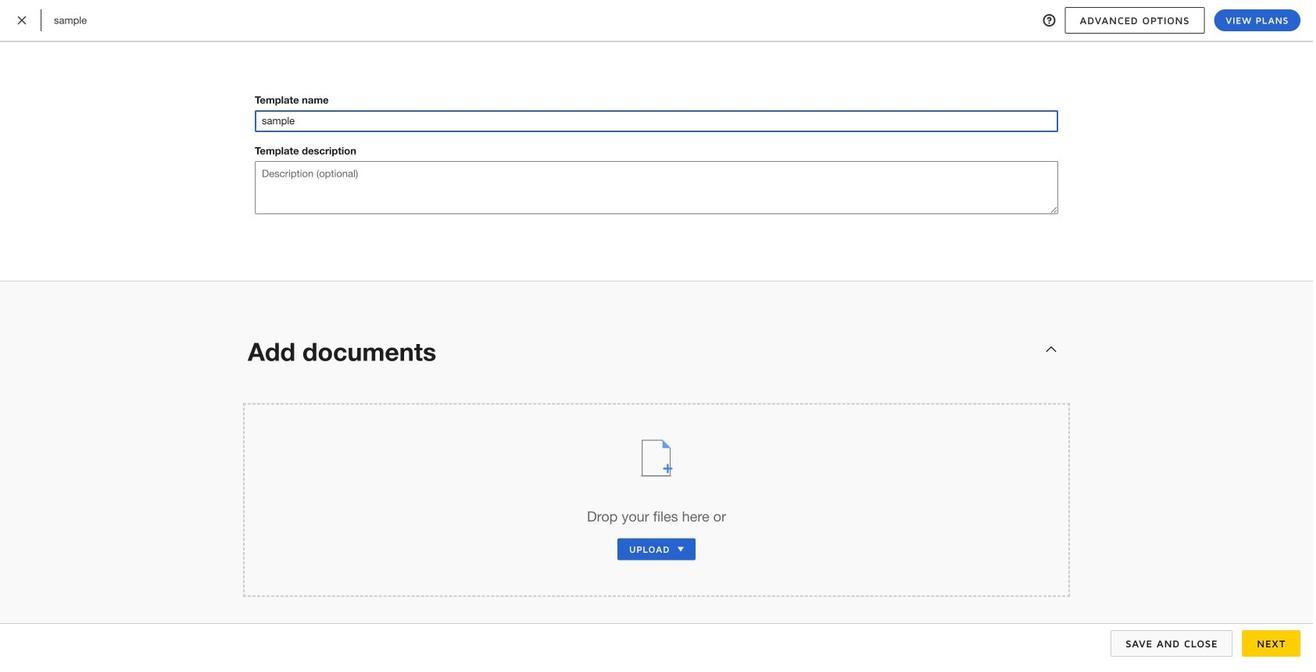 Task type: locate. For each thing, give the bounding box(es) containing it.
Description (optional) text field
[[255, 161, 1059, 214]]

Template name text field
[[256, 111, 1058, 131]]



Task type: vqa. For each thing, say whether or not it's contained in the screenshot.
More Info region
no



